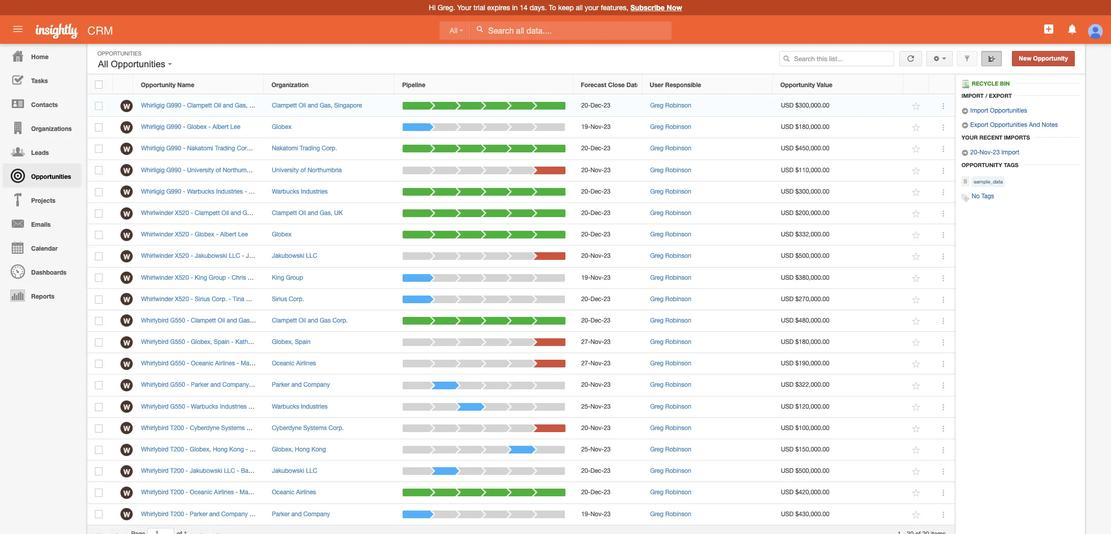 Task type: describe. For each thing, give the bounding box(es) containing it.
whirlybird g550 - globex, spain - katherine reyes link
[[141, 339, 285, 346]]

and up whirlybird g550 - warbucks industries - roger mills link
[[210, 382, 221, 389]]

greg robinson link for whirlybird g550 - parker and company - lisa parker
[[650, 382, 691, 389]]

usd for whirlwinder x520 - king group - chris chen
[[781, 274, 794, 281]]

whirlybird t200 - oceanic airlines - mark sakda link
[[141, 490, 278, 497]]

whirlybird for whirlybird t200 - oceanic airlines - mark sakda oceanic airlines
[[141, 490, 169, 497]]

globex link for whirlwinder x520 - globex - albert lee
[[272, 231, 291, 238]]

27-nov-23 cell for usd $‎190,000.00
[[573, 354, 642, 375]]

w link for whirlybird t200 - globex, hong kong - terry thomas
[[121, 444, 133, 457]]

leads link
[[3, 140, 82, 164]]

whirligig g990 - clampett oil and gas, singapore - aaron lang link
[[141, 102, 320, 109]]

usd $‎150,000.00
[[781, 447, 829, 454]]

corp. up university of northumbria link
[[322, 145, 337, 152]]

2 systems from the left
[[303, 425, 327, 432]]

7 w row from the top
[[87, 225, 955, 246]]

whirlwinder x520 - sirius corp. - tina martin link
[[141, 296, 268, 303]]

$‎322,000.00
[[795, 382, 829, 389]]

1 systems from the left
[[221, 425, 245, 432]]

1 hong from the left
[[213, 447, 228, 454]]

row containing opportunity name
[[87, 75, 954, 94]]

w link for whirligig g990 - globex - albert lee
[[121, 121, 133, 134]]

whirlwinder x520 - jakubowski llc - jason castillo link
[[141, 253, 289, 260]]

robinson for whirlwinder x520 - king group - chris chen
[[665, 274, 691, 281]]

forecast close date
[[581, 81, 640, 89]]

19- for usd $‎380,000.00
[[581, 274, 590, 281]]

1 horizontal spatial katherine
[[273, 317, 299, 325]]

oil down whirligig g990 - warbucks industries - roger mills link at top
[[221, 210, 229, 217]]

white image
[[476, 26, 483, 33]]

opportunity name
[[141, 81, 194, 89]]

crm
[[87, 24, 113, 37]]

w link for whirligig g990 - clampett oil and gas, singapore - aaron lang
[[121, 100, 133, 112]]

usd $‎270,000.00
[[781, 296, 829, 303]]

whirligig for whirligig g990 - clampett oil and gas, singapore - aaron lang
[[141, 102, 165, 109]]

globex, spain
[[272, 339, 311, 346]]

gas, left the nicholas
[[243, 210, 255, 217]]

20-dec-23 cell for sirius corp.
[[573, 289, 642, 311]]

nakatomi trading corp. link
[[272, 145, 337, 152]]

usd $‎322,000.00 cell
[[773, 375, 904, 397]]

1 spain from the left
[[214, 339, 230, 346]]

whirlwinder x520 - sirius corp. - tina martin
[[141, 296, 263, 303]]

greg for whirlwinder x520 - sirius corp. - tina martin
[[650, 296, 664, 303]]

$‎190,000.00
[[795, 360, 829, 368]]

19 greg from the top
[[650, 490, 664, 497]]

13 greg from the top
[[650, 360, 664, 368]]

8 w row from the top
[[87, 246, 955, 268]]

oceanic down whirlybird g550 - globex, spain - katherine reyes
[[191, 360, 213, 368]]

and up whirligig g990 - globex - albert lee link
[[223, 102, 233, 109]]

usd for whirligig g990 - warbucks industries - roger mills
[[781, 188, 794, 195]]

clampett down organization
[[272, 102, 297, 109]]

greg robinson link for whirlybird g550 - clampett oil and gas corp. - katherine warren
[[650, 317, 691, 325]]

whirlwinder x520 - globex - albert lee link
[[141, 231, 253, 238]]

industries up cyberdyne systems corp.
[[301, 404, 328, 411]]

oil up whirligig g990 - globex - albert lee link
[[214, 102, 221, 109]]

robinson for whirlwinder x520 - clampett oil and gas, uk - nicholas flores
[[665, 210, 691, 217]]

dashboards link
[[3, 260, 82, 284]]

whirlybird for whirlybird g550 - warbucks industries - roger mills
[[141, 404, 169, 411]]

1 king from the left
[[195, 274, 207, 281]]

1 cyberdyne from the left
[[190, 425, 219, 432]]

2 trading from the left
[[300, 145, 320, 152]]

$‎450,000.00
[[795, 145, 829, 152]]

$‎110,000.00
[[795, 167, 829, 174]]

usd $‎500,000.00 for 20-nov-23
[[781, 253, 829, 260]]

opportunity for opportunity name
[[141, 81, 176, 89]]

greg robinson for whirlybird t200 - jakubowski llc - barbara lane
[[650, 468, 691, 475]]

clampett down whirlwinder x520 - sirius corp. - tina martin
[[191, 317, 216, 325]]

greg robinson for whirlwinder x520 - jakubowski llc - jason castillo
[[650, 253, 691, 260]]

maria
[[252, 511, 267, 518]]

company right the nichols
[[303, 511, 330, 518]]

greg robinson link for whirligig g990 - warbucks industries - roger mills
[[650, 188, 691, 195]]

follow image for whirlybird t200 - jakubowski llc - barbara lane
[[912, 468, 921, 477]]

llc down the globex, hong kong link
[[306, 468, 317, 475]]

13 w row from the top
[[87, 354, 955, 375]]

globex, spain link
[[272, 339, 311, 346]]

w link for whirlybird g550 - parker and company - lisa parker
[[121, 380, 133, 392]]

warren
[[300, 317, 320, 325]]

usd $‎270,000.00 cell
[[773, 289, 904, 311]]

w for whirlwinder x520 - sirius corp. - tina martin
[[123, 296, 130, 304]]

lisa
[[255, 382, 266, 389]]

19 usd from the top
[[781, 490, 794, 497]]

and right aaron
[[308, 102, 318, 109]]

follow image for usd $‎100,000.00
[[912, 425, 921, 434]]

19-nov-23 cell for usd $‎180,000.00
[[573, 117, 642, 139]]

13 usd from the top
[[781, 360, 794, 368]]

1 kong from the left
[[229, 447, 244, 454]]

usd $‎180,000.00 for 27-nov-23
[[781, 339, 829, 346]]

llc up whirlybird t200 - oceanic airlines - mark sakda oceanic airlines
[[224, 468, 235, 475]]

usd $‎110,000.00 cell
[[773, 160, 904, 182]]

airlines down globex, spain
[[296, 360, 316, 368]]

13 robinson from the top
[[665, 360, 691, 368]]

whirlybird for whirlybird t200 - parker and company -maria nichols
[[141, 511, 169, 518]]

1 gas from the left
[[239, 317, 250, 325]]

greg robinson for whirligig g990 - clampett oil and gas, singapore - aaron lang
[[650, 102, 691, 109]]

1 uk from the left
[[257, 210, 266, 217]]

20- for whirlybird t200 - jakubowski llc - barbara lane
[[581, 468, 590, 475]]

12 w row from the top
[[87, 332, 955, 354]]

corp. right warren
[[332, 317, 348, 325]]

20- for whirlybird g550 - parker and company - lisa parker
[[581, 382, 590, 389]]

greg robinson link for whirlybird t200 - parker and company -maria nichols
[[650, 511, 691, 518]]

oil up globex, spain "link"
[[299, 317, 306, 325]]

6 w row from the top
[[87, 203, 955, 225]]

27-nov-23 for usd $‎180,000.00
[[581, 339, 611, 346]]

20- inside 20-nov-23 import link
[[970, 149, 980, 156]]

whirlwinder x520 - king group - chris chen link
[[141, 274, 267, 281]]

oceanic up the nichols
[[272, 490, 294, 497]]

whirligig for whirligig g990 - university of northumbria - paula oliver
[[141, 167, 165, 174]]

2 spain from the left
[[295, 339, 311, 346]]

nov- for lisa
[[590, 382, 604, 389]]

20- for whirlwinder x520 - sirius corp. - tina martin
[[581, 296, 590, 303]]

now
[[667, 3, 682, 12]]

19 w row from the top
[[87, 483, 955, 505]]

robinson for whirligig g990 - warbucks industries - roger mills
[[665, 188, 691, 195]]

13 greg robinson link from the top
[[650, 360, 691, 368]]

1 group from the left
[[209, 274, 226, 281]]

and down whirligig g990 - warbucks industries - roger mills link at top
[[231, 210, 241, 217]]

2 university from the left
[[272, 167, 299, 174]]

industries up whirlybird t200 - cyberdyne systems corp. - nicole gomez link in the bottom of the page
[[220, 404, 247, 411]]

corp. down martin
[[251, 317, 267, 325]]

x520 for jakubowski
[[175, 253, 189, 260]]

2 vertical spatial import
[[1001, 149, 1019, 156]]

refresh list image
[[906, 55, 916, 62]]

1 northumbria from the left
[[223, 167, 257, 174]]

greg for whirligig g990 - globex - albert lee
[[650, 124, 664, 131]]

whirligig g990 - globex - albert lee
[[141, 124, 240, 131]]

globex up whirligig g990 - nakatomi trading corp. - samantha wright
[[187, 124, 207, 131]]

nichols
[[269, 511, 289, 518]]

industries up the whirlwinder x520 - clampett oil and gas, uk - nicholas flores link
[[216, 188, 243, 195]]

20-dec-23 cell for globex
[[573, 225, 642, 246]]

usd for whirligig g990 - university of northumbria - paula oliver
[[781, 167, 794, 174]]

2 of from the left
[[301, 167, 306, 174]]

19 robinson from the top
[[665, 490, 691, 497]]

usd $‎200,000.00 cell
[[773, 203, 904, 225]]

corp. up terry
[[246, 425, 262, 432]]

company down whirlybird t200 - oceanic airlines - mark sakda oceanic airlines
[[221, 511, 248, 518]]

whirligig g990 - clampett oil and gas, singapore - aaron lang
[[141, 102, 314, 109]]

clampett oil and gas corp.
[[272, 317, 348, 325]]

9 dec- from the top
[[590, 490, 604, 497]]

jakubowski down 'globex, hong kong'
[[272, 468, 304, 475]]

imports
[[1004, 134, 1030, 141]]

usd for whirlybird t200 - parker and company -maria nichols
[[781, 511, 794, 518]]

company up cyberdyne systems corp.
[[303, 382, 330, 389]]

20 w row from the top
[[87, 505, 955, 526]]

greg for whirlybird g550 - clampett oil and gas corp. - katherine warren
[[650, 317, 664, 325]]

15 w row from the top
[[87, 397, 955, 418]]

king group
[[272, 274, 303, 281]]

g990 for globex
[[166, 124, 181, 131]]

warbucks down the "whirlybird g550 - parker and company - lisa parker"
[[191, 404, 218, 411]]

11 follow image from the top
[[912, 489, 921, 499]]

w for whirligig g990 - clampett oil and gas, singapore - aaron lang
[[123, 102, 130, 111]]

w link for whirlybird g550 - oceanic airlines - mark sakda
[[121, 358, 133, 370]]

sample_data
[[974, 179, 1003, 185]]

opportunities link
[[3, 164, 82, 188]]

jakubowski up "king group"
[[272, 253, 304, 260]]

corp. left samantha
[[237, 145, 252, 152]]

robinson for whirligig g990 - clampett oil and gas, singapore - aaron lang
[[665, 102, 691, 109]]

jakubowski up whirlwinder x520 - king group - chris chen link
[[195, 253, 227, 260]]

whirlwinder x520 - king group - chris chen
[[141, 274, 262, 281]]

all opportunities button
[[95, 57, 175, 72]]

whirlwinder x520 - clampett oil and gas, uk - nicholas flores
[[141, 210, 313, 217]]

11 w row from the top
[[87, 311, 955, 332]]

2 gas from the left
[[320, 317, 331, 325]]

2 sirius from the left
[[272, 296, 287, 303]]

value
[[817, 81, 833, 89]]

all
[[576, 4, 583, 12]]

jakubowski up whirlybird t200 - oceanic airlines - mark sakda link
[[190, 468, 222, 475]]

$‎300,000.00 for clampett oil and gas, singapore
[[795, 102, 829, 109]]

new
[[1019, 55, 1031, 62]]

9 20-dec-23 from the top
[[581, 490, 611, 497]]

responsible
[[665, 81, 701, 89]]

to
[[549, 4, 556, 12]]

parker and company for whirlybird g550 - parker and company - lisa parker
[[272, 382, 330, 389]]

cyberdyne systems corp. link
[[272, 425, 344, 432]]

25-nov-23 cell for usd $‎120,000.00
[[573, 397, 642, 418]]

your recent imports
[[962, 134, 1030, 141]]

1 university from the left
[[187, 167, 214, 174]]

x520 for king
[[175, 274, 189, 281]]

19 greg robinson link from the top
[[650, 490, 691, 497]]

globex, up whirlybird t200 - jakubowski llc - barbara lane
[[190, 447, 211, 454]]

clampett oil and gas, singapore link
[[272, 102, 362, 109]]

hi
[[429, 4, 436, 12]]

usd $‎332,000.00
[[781, 231, 829, 238]]

greg robinson for whirlwinder x520 - clampett oil and gas, uk - nicholas flores
[[650, 210, 691, 217]]

trial
[[473, 4, 485, 12]]

w for whirligig g990 - nakatomi trading corp. - samantha wright
[[123, 145, 130, 154]]

3 w row from the top
[[87, 139, 955, 160]]

show list view filters image
[[964, 55, 971, 62]]

reports link
[[3, 284, 82, 308]]

and right the nicholas
[[308, 210, 318, 217]]

close
[[608, 81, 625, 89]]

20-dec-23 for sirius corp.
[[581, 296, 611, 303]]

1 w row from the top
[[87, 95, 955, 117]]

tina
[[233, 296, 244, 303]]

mills for whirligig g990 - warbucks industries - roger mills
[[267, 188, 279, 195]]

opportunities up all opportunities
[[97, 51, 142, 57]]

gas, right lang
[[320, 102, 332, 109]]

home link
[[3, 44, 82, 68]]

usd $‎100,000.00 cell
[[773, 418, 904, 440]]

whirlybird t200 - globex, hong kong - terry thomas
[[141, 447, 287, 454]]

usd $‎380,000.00
[[781, 274, 829, 281]]

2 cyberdyne from the left
[[272, 425, 302, 432]]

and right the lisa in the left bottom of the page
[[291, 382, 302, 389]]

robinson for whirlybird t200 - cyberdyne systems corp. - nicole gomez
[[665, 425, 691, 432]]

oliver
[[280, 167, 296, 174]]

gas, up whirligig g990 - nakatomi trading corp. - samantha wright link
[[235, 102, 248, 109]]

$‎200,000.00
[[795, 210, 829, 217]]

opportunity tags
[[962, 162, 1019, 169]]

17 w row from the top
[[87, 440, 955, 461]]

recycle bin
[[972, 80, 1010, 87]]

clampett down oliver
[[272, 210, 297, 217]]

greg robinson link for whirlybird t200 - jakubowski llc - barbara lane
[[650, 468, 691, 475]]

globex up whirlwinder x520 - jakubowski llc - jason castillo in the top left of the page
[[195, 231, 214, 238]]

9 20-dec-23 cell from the top
[[573, 483, 642, 505]]

home
[[31, 53, 49, 61]]

llc left jason
[[229, 253, 240, 260]]

warbucks down oliver
[[272, 188, 299, 195]]

2 king from the left
[[272, 274, 284, 281]]

paula
[[263, 167, 278, 174]]

2 uk from the left
[[334, 210, 343, 217]]

follow image for usd $‎180,000.00
[[912, 123, 921, 133]]

20-dec-23 for warbucks industries
[[581, 188, 611, 195]]

s
[[964, 178, 967, 185]]

usd $‎480,000.00 cell
[[773, 311, 904, 332]]

clampett down whirligig g990 - warbucks industries - roger mills
[[195, 210, 220, 217]]

row group containing w
[[87, 95, 955, 526]]

airlines up whirlybird t200 - parker and company -maria nichols link
[[214, 490, 234, 497]]

20-nov-23 cell for usd $‎322,000.00
[[573, 375, 642, 397]]

new opportunity
[[1019, 55, 1068, 62]]

usd for whirligig g990 - nakatomi trading corp. - samantha wright
[[781, 145, 794, 152]]

whirlybird g550 - oceanic airlines - mark sakda oceanic airlines
[[141, 360, 316, 368]]

whirligig g990 - nakatomi trading corp. - samantha wright
[[141, 145, 305, 152]]

20- for whirlwinder x520 - globex - albert lee
[[581, 231, 590, 238]]

1 of from the left
[[216, 167, 221, 174]]

usd for whirlybird t200 - globex, hong kong - terry thomas
[[781, 447, 794, 454]]

whirligig g990 - warbucks industries - roger mills
[[141, 188, 279, 195]]

user responsible
[[650, 81, 701, 89]]

usd $‎120,000.00
[[781, 404, 829, 411]]

nicholas
[[271, 210, 295, 217]]

whirlybird t200 - oceanic airlines - mark sakda oceanic airlines
[[141, 490, 316, 497]]

llc right castillo
[[306, 253, 317, 260]]

$‎430,000.00
[[795, 511, 829, 518]]

oil right the nicholas
[[299, 210, 306, 217]]

greg for whirlwinder x520 - king group - chris chen
[[650, 274, 664, 281]]

2 hong from the left
[[295, 447, 310, 454]]

2 kong from the left
[[311, 447, 326, 454]]

oil down organization
[[299, 102, 306, 109]]

usd $‎430,000.00
[[781, 511, 829, 518]]

greg robinson for whirligig g990 - globex - albert lee
[[650, 124, 691, 131]]

usd $‎430,000.00 cell
[[773, 505, 904, 526]]

and down tina
[[227, 317, 237, 325]]

clampett up whirligig g990 - globex - albert lee link
[[187, 102, 212, 109]]

usd $‎190,000.00
[[781, 360, 829, 368]]

circle arrow right image for import opportunities
[[962, 108, 969, 115]]

Search this list... text field
[[779, 51, 894, 66]]

23 for whirlwinder x520 - jakubowski llc - jason castillo
[[604, 253, 611, 260]]

27-nov-23 cell for usd $‎180,000.00
[[573, 332, 642, 354]]

lane
[[264, 468, 278, 475]]

corp. left tina
[[212, 296, 227, 303]]

w for whirlybird t200 - parker and company -maria nichols
[[123, 511, 130, 520]]

2 nakatomi from the left
[[272, 145, 298, 152]]

subscribe
[[630, 3, 665, 12]]

sample_data link
[[972, 177, 1005, 187]]

opportunity right new
[[1033, 55, 1068, 62]]

globex, down clampett oil and gas corp. link
[[272, 339, 293, 346]]

usd for whirlybird g550 - clampett oil and gas corp. - katherine warren
[[781, 317, 794, 325]]

23 for whirlybird t200 - jakubowski llc - barbara lane
[[604, 468, 611, 475]]

flores
[[297, 210, 313, 217]]

20-dec-23 for clampett oil and gas corp.
[[581, 317, 611, 325]]

globex, up whirlybird g550 - oceanic airlines - mark sakda link
[[191, 339, 212, 346]]

oceanic down whirlybird t200 - jakubowski llc - barbara lane
[[190, 490, 212, 497]]

usd for whirlybird g550 - globex, spain - katherine reyes
[[781, 339, 794, 346]]

corp. down king group link
[[289, 296, 304, 303]]

10 w row from the top
[[87, 289, 955, 311]]

14
[[520, 4, 528, 12]]

14 w row from the top
[[87, 375, 955, 397]]

8 follow image from the top
[[912, 360, 921, 370]]

usd for whirlybird g550 - warbucks industries - roger mills
[[781, 404, 794, 411]]

greg robinson link for whirlwinder x520 - globex - albert lee
[[650, 231, 691, 238]]

mark for whirlybird t200 - oceanic airlines - mark sakda
[[240, 490, 254, 497]]

1 nakatomi from the left
[[187, 145, 213, 152]]

2 northumbria from the left
[[308, 167, 342, 174]]

greg for whirlybird g550 - parker and company - lisa parker
[[650, 382, 664, 389]]

4 w row from the top
[[87, 160, 955, 182]]

usd $‎200,000.00
[[781, 210, 829, 217]]

keep
[[558, 4, 574, 12]]

2 singapore from the left
[[334, 102, 362, 109]]

2 group from the left
[[286, 274, 303, 281]]

$‎480,000.00
[[795, 317, 829, 325]]

gas, right flores
[[320, 210, 332, 217]]

1 singapore from the left
[[249, 102, 277, 109]]

globex down the nicholas
[[272, 231, 291, 238]]

usd $‎322,000.00
[[781, 382, 829, 389]]

usd for whirlybird t200 - jakubowski llc - barbara lane
[[781, 468, 794, 475]]

corp. right the gomez
[[329, 425, 344, 432]]

whirlybird t200 - jakubowski llc - barbara lane
[[141, 468, 278, 475]]

usd for whirlybird t200 - cyberdyne systems corp. - nicole gomez
[[781, 425, 794, 432]]

nov- for mills
[[590, 404, 604, 411]]

cog image
[[933, 55, 940, 62]]



Task type: vqa. For each thing, say whether or not it's contained in the screenshot.


Task type: locate. For each thing, give the bounding box(es) containing it.
globex down aaron
[[272, 124, 291, 131]]

19-nov-23 cell
[[573, 117, 642, 139], [573, 268, 642, 289], [573, 505, 642, 526]]

19-nov-23 cell for usd $‎430,000.00
[[573, 505, 642, 526]]

1 vertical spatial albert
[[220, 231, 236, 238]]

w for whirlybird t200 - oceanic airlines - mark sakda
[[123, 489, 130, 498]]

row group
[[87, 95, 955, 526]]

mark down barbara
[[240, 490, 254, 497]]

None checkbox
[[95, 102, 103, 110], [95, 124, 103, 132], [95, 231, 103, 239], [95, 274, 103, 282], [95, 360, 103, 369], [95, 403, 103, 412], [95, 425, 103, 433], [95, 447, 103, 455], [95, 511, 103, 519], [95, 102, 103, 110], [95, 124, 103, 132], [95, 231, 103, 239], [95, 274, 103, 282], [95, 360, 103, 369], [95, 403, 103, 412], [95, 425, 103, 433], [95, 447, 103, 455], [95, 511, 103, 519]]

warbucks industries for whirligig g990 - warbucks industries - roger mills
[[272, 188, 328, 195]]

contacts link
[[3, 92, 82, 116]]

of right oliver
[[301, 167, 306, 174]]

usd $‎500,000.00 for 20-dec-23
[[781, 468, 829, 475]]

of down whirligig g990 - nakatomi trading corp. - samantha wright
[[216, 167, 221, 174]]

4 robinson from the top
[[665, 167, 691, 174]]

3 greg robinson link from the top
[[650, 145, 691, 152]]

whirligig g990 - warbucks industries - roger mills link
[[141, 188, 284, 195]]

greg robinson for whirligig g990 - university of northumbria - paula oliver
[[650, 167, 691, 174]]

w for whirligig g990 - globex - albert lee
[[123, 123, 130, 132]]

dashboards
[[31, 269, 66, 277]]

oceanic down globex, spain "link"
[[272, 360, 294, 368]]

11 w from the top
[[123, 317, 130, 326]]

1 vertical spatial 27-nov-23
[[581, 360, 611, 368]]

parker and company right the lisa in the left bottom of the page
[[272, 382, 330, 389]]

2 dec- from the top
[[590, 145, 604, 152]]

aaron
[[283, 102, 299, 109]]

$‎180,000.00 down $‎480,000.00
[[795, 339, 829, 346]]

$‎180,000.00 for 27-nov-23
[[795, 339, 829, 346]]

0 horizontal spatial kong
[[229, 447, 244, 454]]

warbucks down whirligig g990 - university of northumbria - paula oliver
[[187, 188, 214, 195]]

3 whirlybird from the top
[[141, 360, 169, 368]]

0 horizontal spatial all
[[98, 59, 108, 69]]

0 vertical spatial 25-nov-23
[[581, 404, 611, 411]]

1 vertical spatial globex link
[[272, 231, 291, 238]]

4 g990 from the top
[[166, 167, 181, 174]]

greg robinson link for whirligig g990 - clampett oil and gas, singapore - aaron lang
[[650, 102, 691, 109]]

20 usd from the top
[[781, 511, 794, 518]]

import down the /
[[970, 107, 988, 114]]

2 greg from the top
[[650, 124, 664, 131]]

w row
[[87, 95, 955, 117], [87, 117, 955, 139], [87, 139, 955, 160], [87, 160, 955, 182], [87, 182, 955, 203], [87, 203, 955, 225], [87, 225, 955, 246], [87, 246, 955, 268], [87, 268, 955, 289], [87, 289, 955, 311], [87, 311, 955, 332], [87, 332, 955, 354], [87, 354, 955, 375], [87, 375, 955, 397], [87, 397, 955, 418], [87, 418, 955, 440], [87, 440, 955, 461], [87, 461, 955, 483], [87, 483, 955, 505], [87, 505, 955, 526]]

jakubowski llc down 'globex, hong kong'
[[272, 468, 317, 475]]

trading
[[215, 145, 235, 152], [300, 145, 320, 152]]

greg robinson link for whirligig g990 - university of northumbria - paula oliver
[[650, 167, 691, 174]]

systems up the globex, hong kong link
[[303, 425, 327, 432]]

dec- for sirius corp.
[[590, 296, 604, 303]]

company down whirlybird g550 - oceanic airlines - mark sakda oceanic airlines
[[222, 382, 249, 389]]

row
[[87, 75, 954, 94]]

w link
[[121, 100, 133, 112], [121, 121, 133, 134], [121, 143, 133, 155], [121, 164, 133, 177], [121, 186, 133, 198], [121, 207, 133, 220], [121, 229, 133, 241], [121, 251, 133, 263], [121, 272, 133, 284], [121, 294, 133, 306], [121, 315, 133, 327], [121, 337, 133, 349], [121, 358, 133, 370], [121, 380, 133, 392], [121, 401, 133, 414], [121, 423, 133, 435], [121, 444, 133, 457], [121, 466, 133, 478], [121, 487, 133, 500], [121, 509, 133, 521]]

0 horizontal spatial of
[[216, 167, 221, 174]]

usd left $‎270,000.00 on the bottom right of page
[[781, 296, 794, 303]]

pipeline
[[402, 81, 425, 89]]

0 horizontal spatial university
[[187, 167, 214, 174]]

and right the nichols
[[291, 511, 302, 518]]

whirlybird g550 - oceanic airlines - mark sakda link
[[141, 360, 279, 368]]

None checkbox
[[95, 81, 103, 89], [95, 145, 103, 153], [95, 167, 103, 175], [95, 188, 103, 196], [95, 210, 103, 218], [95, 253, 103, 261], [95, 296, 103, 304], [95, 317, 103, 325], [95, 339, 103, 347], [95, 382, 103, 390], [95, 468, 103, 476], [95, 490, 103, 498], [95, 81, 103, 89], [95, 145, 103, 153], [95, 167, 103, 175], [95, 188, 103, 196], [95, 210, 103, 218], [95, 253, 103, 261], [95, 296, 103, 304], [95, 317, 103, 325], [95, 339, 103, 347], [95, 382, 103, 390], [95, 468, 103, 476], [95, 490, 103, 498]]

2 $‎180,000.00 from the top
[[795, 339, 829, 346]]

$‎300,000.00 for warbucks industries
[[795, 188, 829, 195]]

16 w row from the top
[[87, 418, 955, 440]]

1 horizontal spatial hong
[[295, 447, 310, 454]]

uk left the nicholas
[[257, 210, 266, 217]]

follow image for whirlybird g550 - globex, spain - katherine reyes
[[912, 338, 921, 348]]

chen
[[248, 274, 262, 281]]

16 robinson from the top
[[665, 425, 691, 432]]

2 g550 from the top
[[170, 339, 185, 346]]

20-nov-23 for usd $‎110,000.00
[[581, 167, 611, 174]]

5 w row from the top
[[87, 182, 955, 203]]

group
[[209, 274, 226, 281], [286, 274, 303, 281]]

usd left "$‎100,000.00"
[[781, 425, 794, 432]]

trading up whirligig g990 - university of northumbria - paula oliver link
[[215, 145, 235, 152]]

follow image
[[912, 145, 921, 154], [912, 188, 921, 197], [912, 209, 921, 219], [912, 231, 921, 240], [912, 252, 921, 262], [912, 317, 921, 327], [912, 338, 921, 348], [912, 360, 921, 370], [912, 403, 921, 413], [912, 468, 921, 477], [912, 489, 921, 499]]

1 horizontal spatial trading
[[300, 145, 320, 152]]

show sidebar image
[[988, 55, 995, 62]]

spain
[[214, 339, 230, 346], [295, 339, 311, 346]]

20-dec-23 cell for clampett oil and gas corp.
[[573, 311, 642, 332]]

1 vertical spatial warbucks industries
[[272, 404, 328, 411]]

greg robinson for whirlwinder x520 - sirius corp. - tina martin
[[650, 296, 691, 303]]

3 greg from the top
[[650, 145, 664, 152]]

g550 down whirlybird g550 - globex, spain - katherine reyes
[[170, 360, 185, 368]]

1 vertical spatial import
[[970, 107, 988, 114]]

usd $‎300,000.00 cell down "value"
[[773, 95, 904, 117]]

sirius corp. link
[[272, 296, 304, 303]]

1 follow image from the top
[[912, 145, 921, 154]]

whirlwinder x520 - jakubowski llc - jason castillo
[[141, 253, 284, 260]]

kong left terry
[[229, 447, 244, 454]]

20- for whirlybird g550 - clampett oil and gas corp. - katherine warren
[[581, 317, 590, 325]]

export down bin
[[989, 92, 1012, 99]]

$‎500,000.00
[[795, 253, 829, 260], [795, 468, 829, 475]]

whirligig g990 - university of northumbria - paula oliver
[[141, 167, 296, 174]]

1 vertical spatial $‎300,000.00
[[795, 188, 829, 195]]

hong
[[213, 447, 228, 454], [295, 447, 310, 454]]

airlines
[[215, 360, 235, 368], [296, 360, 316, 368], [214, 490, 234, 497], [296, 490, 316, 497]]

0 vertical spatial lee
[[230, 124, 240, 131]]

all link
[[439, 21, 470, 40]]

14 w link from the top
[[121, 380, 133, 392]]

27-nov-23 cell
[[573, 332, 642, 354], [573, 354, 642, 375]]

20-nov-23 cell for usd $‎100,000.00
[[573, 418, 642, 440]]

0 vertical spatial parker and company link
[[272, 382, 330, 389]]

0 vertical spatial parker and company
[[272, 382, 330, 389]]

oceanic airlines link
[[272, 360, 316, 368], [272, 490, 316, 497]]

x520 for clampett
[[175, 210, 189, 217]]

all for all opportunities
[[98, 59, 108, 69]]

and up globex, spain "link"
[[308, 317, 318, 325]]

6 greg from the top
[[650, 210, 664, 217]]

2 vertical spatial 19-nov-23 cell
[[573, 505, 642, 526]]

1 vertical spatial parker and company link
[[272, 511, 330, 518]]

$‎332,000.00
[[795, 231, 829, 238]]

whirlybird t200 - cyberdyne systems corp. - nicole gomez link
[[141, 425, 311, 432]]

3 greg robinson from the top
[[650, 145, 691, 152]]

0 vertical spatial 25-nov-23 cell
[[573, 397, 642, 418]]

1 27- from the top
[[581, 339, 590, 346]]

1 vertical spatial all
[[98, 59, 108, 69]]

your inside hi greg. your trial expires in 14 days. to keep all your features, subscribe now
[[457, 4, 471, 12]]

sirius down "king group"
[[272, 296, 287, 303]]

w link for whirlwinder x520 - king group - chris chen
[[121, 272, 133, 284]]

roger for whirligig g990 - warbucks industries - roger mills
[[249, 188, 265, 195]]

university
[[187, 167, 214, 174], [272, 167, 299, 174]]

northumbria down whirligig g990 - nakatomi trading corp. - samantha wright link
[[223, 167, 257, 174]]

usd $‎500,000.00 up usd $‎420,000.00
[[781, 468, 829, 475]]

x520
[[175, 210, 189, 217], [175, 231, 189, 238], [175, 253, 189, 260], [175, 274, 189, 281], [175, 296, 189, 303]]

2 usd from the top
[[781, 124, 794, 131]]

jakubowski llc link
[[272, 253, 317, 260], [272, 468, 317, 475]]

25-nov-23 cell for usd $‎150,000.00
[[573, 440, 642, 461]]

8 greg from the top
[[650, 253, 664, 260]]

1 vertical spatial 19-nov-23 cell
[[573, 268, 642, 289]]

13 w link from the top
[[121, 358, 133, 370]]

usd $‎300,000.00 cell
[[773, 95, 904, 117], [773, 182, 904, 203]]

subscribe now link
[[630, 3, 682, 12]]

6 w from the top
[[123, 210, 130, 218]]

your
[[585, 4, 599, 12]]

0 vertical spatial katherine
[[273, 317, 299, 325]]

usd $‎500,000.00 cell up $‎380,000.00
[[773, 246, 904, 268]]

tasks
[[31, 77, 48, 85]]

circle arrow right image
[[962, 108, 969, 115], [962, 150, 969, 157]]

emails link
[[3, 212, 82, 236]]

0 horizontal spatial spain
[[214, 339, 230, 346]]

0 horizontal spatial group
[[209, 274, 226, 281]]

19-
[[581, 124, 590, 131], [581, 274, 590, 281], [581, 511, 590, 518]]

20-
[[581, 102, 590, 109], [581, 145, 590, 152], [970, 149, 980, 156], [581, 167, 590, 174], [581, 188, 590, 195], [581, 210, 590, 217], [581, 231, 590, 238], [581, 253, 590, 260], [581, 296, 590, 303], [581, 317, 590, 325], [581, 382, 590, 389], [581, 425, 590, 432], [581, 468, 590, 475], [581, 490, 590, 497]]

2 vertical spatial 19-nov-23
[[581, 511, 611, 518]]

singapore left aaron
[[249, 102, 277, 109]]

8 follow image from the top
[[912, 446, 921, 456]]

2 t200 from the top
[[170, 447, 184, 454]]

oceanic airlines link up the nichols
[[272, 490, 316, 497]]

usd $‎420,000.00 cell
[[773, 483, 904, 505]]

$‎180,000.00
[[795, 124, 829, 131], [795, 339, 829, 346]]

1 g990 from the top
[[166, 102, 181, 109]]

7 20-dec-23 cell from the top
[[573, 311, 642, 332]]

opportunities inside button
[[111, 59, 165, 69]]

greg robinson link for whirlwinder x520 - jakubowski llc - jason castillo
[[650, 253, 691, 260]]

1 horizontal spatial of
[[301, 167, 306, 174]]

usd $‎332,000.00 cell
[[773, 225, 904, 246]]

reyes
[[263, 339, 280, 346]]

1 vertical spatial usd $‎500,000.00 cell
[[773, 461, 904, 483]]

g550 for oceanic
[[170, 360, 185, 368]]

opportunities up export opportunities and notes link
[[990, 107, 1027, 114]]

2 $‎500,000.00 from the top
[[795, 468, 829, 475]]

23 for whirlybird t200 - globex, hong kong - terry thomas
[[604, 447, 611, 454]]

1 vertical spatial 25-
[[581, 447, 590, 454]]

usd left the $‎200,000.00
[[781, 210, 794, 217]]

0 vertical spatial $‎500,000.00
[[795, 253, 829, 260]]

greg for whirlwinder x520 - clampett oil and gas, uk - nicholas flores
[[650, 210, 664, 217]]

clampett down sirius corp.
[[272, 317, 297, 325]]

castillo
[[264, 253, 284, 260]]

0 vertical spatial oceanic airlines link
[[272, 360, 316, 368]]

usd $‎120,000.00 cell
[[773, 397, 904, 418]]

20-dec-23 cell
[[573, 95, 642, 117], [573, 139, 642, 160], [573, 182, 642, 203], [573, 203, 642, 225], [573, 225, 642, 246], [573, 289, 642, 311], [573, 311, 642, 332], [573, 461, 642, 483], [573, 483, 642, 505]]

opportunity left name
[[141, 81, 176, 89]]

1 horizontal spatial spain
[[295, 339, 311, 346]]

follow image for usd $‎110,000.00
[[912, 166, 921, 176]]

$‎270,000.00
[[795, 296, 829, 303]]

samantha
[[258, 145, 286, 152]]

warbucks industries link
[[272, 188, 328, 195], [272, 404, 328, 411]]

0 vertical spatial import
[[962, 92, 984, 99]]

9 usd from the top
[[781, 274, 794, 281]]

greg robinson link for whirlwinder x520 - king group - chris chen
[[650, 274, 691, 281]]

king
[[195, 274, 207, 281], [272, 274, 284, 281]]

w link for whirlybird t200 - oceanic airlines - mark sakda
[[121, 487, 133, 500]]

hi greg. your trial expires in 14 days. to keep all your features, subscribe now
[[429, 3, 682, 12]]

singapore right lang
[[334, 102, 362, 109]]

1 vertical spatial usd $‎180,000.00
[[781, 339, 829, 346]]

mills down paula
[[267, 188, 279, 195]]

systems up whirlybird t200 - globex, hong kong - terry thomas link
[[221, 425, 245, 432]]

4 w from the top
[[123, 166, 130, 175]]

all inside button
[[98, 59, 108, 69]]

9 follow image from the top
[[912, 403, 921, 413]]

w for whirlwinder x520 - clampett oil and gas, uk - nicholas flores
[[123, 210, 130, 218]]

katherine down sirius corp. 'link'
[[273, 317, 299, 325]]

usd $‎500,000.00 cell for 20-nov-23
[[773, 246, 904, 268]]

9 w row from the top
[[87, 268, 955, 289]]

23 for whirlybird t200 - cyberdyne systems corp. - nicole gomez
[[604, 425, 611, 432]]

usd $‎180,000.00 for 19-nov-23
[[781, 124, 829, 131]]

greg robinson for whirlybird t200 - globex, hong kong - terry thomas
[[650, 447, 691, 454]]

robinson for whirlwinder x520 - sirius corp. - tina martin
[[665, 296, 691, 303]]

0 vertical spatial usd $‎300,000.00
[[781, 102, 829, 109]]

1 vertical spatial jakubowski llc
[[272, 468, 317, 475]]

gomez
[[287, 425, 306, 432]]

usd $‎180,000.00 cell for 27-nov-23
[[773, 332, 904, 354]]

1 horizontal spatial king
[[272, 274, 284, 281]]

search image
[[783, 55, 790, 62]]

1 horizontal spatial systems
[[303, 425, 327, 432]]

opportunity for opportunity value
[[780, 81, 815, 89]]

warbucks industries for whirlybird g550 - warbucks industries - roger mills
[[272, 404, 328, 411]]

0 vertical spatial usd $‎180,000.00
[[781, 124, 829, 131]]

4 20-nov-23 cell from the top
[[573, 418, 642, 440]]

1 vertical spatial lee
[[238, 231, 248, 238]]

0 vertical spatial 19-nov-23
[[581, 124, 611, 131]]

notifications image
[[1066, 23, 1078, 35]]

1 vertical spatial usd $‎500,000.00
[[781, 468, 829, 475]]

25-nov-23
[[581, 404, 611, 411], [581, 447, 611, 454]]

greg robinson link for whirligig g990 - globex - albert lee
[[650, 124, 691, 131]]

2 w row from the top
[[87, 117, 955, 139]]

25-nov-23 cell
[[573, 397, 642, 418], [573, 440, 642, 461]]

1 trading from the left
[[215, 145, 235, 152]]

thomas
[[265, 447, 287, 454]]

northumbria down "nakatomi trading corp."
[[308, 167, 342, 174]]

15 w link from the top
[[121, 401, 133, 414]]

9 greg robinson from the top
[[650, 274, 691, 281]]

industries up clampett oil and gas, uk
[[301, 188, 328, 195]]

tasks link
[[3, 68, 82, 92]]

all down crm
[[98, 59, 108, 69]]

usd left $‎150,000.00
[[781, 447, 794, 454]]

1 vertical spatial usd $‎300,000.00 cell
[[773, 182, 904, 203]]

circle arrow right image down circle arrow left image
[[962, 150, 969, 157]]

1 vertical spatial parker and company
[[272, 511, 330, 518]]

t200 for cyberdyne
[[170, 425, 184, 432]]

usd $‎180,000.00 cell
[[773, 117, 904, 139], [773, 332, 904, 354]]

barbara
[[241, 468, 263, 475]]

0 vertical spatial warbucks industries link
[[272, 188, 328, 195]]

t200 up 1 field
[[170, 511, 184, 518]]

20-nov-23 for usd $‎322,000.00
[[581, 382, 611, 389]]

$‎300,000.00 down opportunity value
[[795, 102, 829, 109]]

23 for whirligig g990 - university of northumbria - paula oliver
[[604, 167, 611, 174]]

2 parker and company link from the top
[[272, 511, 330, 518]]

25-nov-23 for usd $‎120,000.00
[[581, 404, 611, 411]]

23 for whirligig g990 - nakatomi trading corp. - samantha wright
[[604, 145, 611, 152]]

10 robinson from the top
[[665, 296, 691, 303]]

18 w row from the top
[[87, 461, 955, 483]]

2 25-nov-23 cell from the top
[[573, 440, 642, 461]]

x520 up whirlwinder x520 - jakubowski llc - jason castillo in the top left of the page
[[175, 231, 189, 238]]

usd left $‎430,000.00
[[781, 511, 794, 518]]

0 vertical spatial sakda
[[256, 360, 274, 368]]

1 vertical spatial 25-nov-23 cell
[[573, 440, 642, 461]]

0 vertical spatial 27-nov-23
[[581, 339, 611, 346]]

w
[[123, 102, 130, 111], [123, 123, 130, 132], [123, 145, 130, 154], [123, 166, 130, 175], [123, 188, 130, 197], [123, 210, 130, 218], [123, 231, 130, 240], [123, 253, 130, 261], [123, 274, 130, 283], [123, 296, 130, 304], [123, 317, 130, 326], [123, 339, 130, 347], [123, 360, 130, 369], [123, 382, 130, 390], [123, 403, 130, 412], [123, 425, 130, 434], [123, 446, 130, 455], [123, 468, 130, 477], [123, 489, 130, 498], [123, 511, 130, 520]]

23 for whirlybird g550 - parker and company - lisa parker
[[604, 382, 611, 389]]

tags
[[1004, 162, 1019, 169]]

0 vertical spatial your
[[457, 4, 471, 12]]

$‎150,000.00
[[795, 447, 829, 454]]

w link for whirligig g990 - warbucks industries - roger mills
[[121, 186, 133, 198]]

g550 up whirlybird g550 - oceanic airlines - mark sakda link
[[170, 339, 185, 346]]

2 greg robinson from the top
[[650, 124, 691, 131]]

import for import / export
[[962, 92, 984, 99]]

sakda up the lisa in the left bottom of the page
[[256, 360, 274, 368]]

1 greg robinson from the top
[[650, 102, 691, 109]]

1 horizontal spatial sirius
[[272, 296, 287, 303]]

opportunity value
[[780, 81, 833, 89]]

4 whirlwinder from the top
[[141, 274, 173, 281]]

greg robinson
[[650, 102, 691, 109], [650, 124, 691, 131], [650, 145, 691, 152], [650, 167, 691, 174], [650, 188, 691, 195], [650, 210, 691, 217], [650, 231, 691, 238], [650, 253, 691, 260], [650, 274, 691, 281], [650, 296, 691, 303], [650, 317, 691, 325], [650, 339, 691, 346], [650, 360, 691, 368], [650, 382, 691, 389], [650, 404, 691, 411], [650, 425, 691, 432], [650, 447, 691, 454], [650, 468, 691, 475], [650, 490, 691, 497], [650, 511, 691, 518]]

nakatomi down whirligig g990 - globex - albert lee link
[[187, 145, 213, 152]]

oil up whirlybird g550 - globex, spain - katherine reyes "link"
[[218, 317, 225, 325]]

1 horizontal spatial all
[[450, 26, 458, 35]]

0 vertical spatial usd $‎180,000.00 cell
[[773, 117, 904, 139]]

0 horizontal spatial gas
[[239, 317, 250, 325]]

20 greg robinson link from the top
[[650, 511, 691, 518]]

3 whirligig from the top
[[141, 145, 165, 152]]

usd $‎180,000.00 cell for 19-nov-23
[[773, 117, 904, 139]]

2 robinson from the top
[[665, 124, 691, 131]]

w link for whirligig g990 - university of northumbria - paula oliver
[[121, 164, 133, 177]]

group up sirius corp. 'link'
[[286, 274, 303, 281]]

1 field
[[148, 529, 174, 535]]

0 horizontal spatial katherine
[[235, 339, 261, 346]]

0 vertical spatial warbucks industries
[[272, 188, 328, 195]]

2 vertical spatial 19-
[[581, 511, 590, 518]]

follow image for usd $‎430,000.00
[[912, 511, 921, 520]]

no tags
[[972, 193, 994, 200]]

jakubowski llc for whirlybird t200 - jakubowski llc - barbara lane
[[272, 468, 317, 475]]

19 greg robinson from the top
[[650, 490, 691, 497]]

whirlybird t200 - cyberdyne systems corp. - nicole gomez
[[141, 425, 306, 432]]

sakda
[[256, 360, 274, 368], [255, 490, 273, 497]]

forecast
[[581, 81, 606, 89]]

jakubowski llc link up "king group"
[[272, 253, 317, 260]]

greg for whirligig g990 - warbucks industries - roger mills
[[650, 188, 664, 195]]

3 whirlwinder from the top
[[141, 253, 173, 260]]

1 vertical spatial katherine
[[235, 339, 261, 346]]

1 vertical spatial sakda
[[255, 490, 273, 497]]

20- for whirligig g990 - clampett oil and gas, singapore - aaron lang
[[581, 102, 590, 109]]

usd $‎500,000.00 up usd $‎380,000.00
[[781, 253, 829, 260]]

1 horizontal spatial group
[[286, 274, 303, 281]]

hong down cyberdyne systems corp. link
[[295, 447, 310, 454]]

airlines up 'whirlybird g550 - parker and company - lisa parker' link
[[215, 360, 235, 368]]

1 follow image from the top
[[912, 102, 921, 111]]

1 vertical spatial oceanic airlines link
[[272, 490, 316, 497]]

lee down whirligig g990 - clampett oil and gas, singapore - aaron lang "link"
[[230, 124, 240, 131]]

cyberdyne systems corp.
[[272, 425, 344, 432]]

nicole
[[268, 425, 285, 432]]

20- for whirlwinder x520 - clampett oil and gas, uk - nicholas flores
[[581, 210, 590, 217]]

1 vertical spatial 19-nov-23
[[581, 274, 611, 281]]

usd $‎190,000.00 cell
[[773, 354, 904, 375]]

20 w from the top
[[123, 511, 130, 520]]

0 vertical spatial 27-
[[581, 339, 590, 346]]

globex, hong kong
[[272, 447, 326, 454]]

1 vertical spatial warbucks industries link
[[272, 404, 328, 411]]

follow image for whirlwinder x520 - jakubowski llc - jason castillo
[[912, 252, 921, 262]]

usd
[[781, 102, 794, 109], [781, 124, 794, 131], [781, 145, 794, 152], [781, 167, 794, 174], [781, 188, 794, 195], [781, 210, 794, 217], [781, 231, 794, 238], [781, 253, 794, 260], [781, 274, 794, 281], [781, 296, 794, 303], [781, 317, 794, 325], [781, 339, 794, 346], [781, 360, 794, 368], [781, 382, 794, 389], [781, 404, 794, 411], [781, 425, 794, 432], [781, 447, 794, 454], [781, 468, 794, 475], [781, 490, 794, 497], [781, 511, 794, 518]]

$‎500,000.00 up $‎420,000.00
[[795, 468, 829, 475]]

27- for usd $‎180,000.00
[[581, 339, 590, 346]]

16 w link from the top
[[121, 423, 133, 435]]

g990
[[166, 102, 181, 109], [166, 124, 181, 131], [166, 145, 181, 152], [166, 167, 181, 174], [166, 188, 181, 195]]

2 $‎300,000.00 from the top
[[795, 188, 829, 195]]

8 20-dec-23 from the top
[[581, 468, 611, 475]]

14 robinson from the top
[[665, 382, 691, 389]]

nakatomi trading corp.
[[272, 145, 337, 152]]

navigation containing home
[[0, 44, 82, 308]]

1 vertical spatial mills
[[271, 404, 283, 411]]

greg robinson for whirligig g990 - warbucks industries - roger mills
[[650, 188, 691, 195]]

0 vertical spatial all
[[450, 26, 458, 35]]

6 greg robinson from the top
[[650, 210, 691, 217]]

usd up usd $‎450,000.00
[[781, 124, 794, 131]]

circle arrow right image inside 20-nov-23 import link
[[962, 150, 969, 157]]

0 vertical spatial 25-
[[581, 404, 590, 411]]

x520 down the whirlwinder x520 - king group - chris chen
[[175, 296, 189, 303]]

globex link for whirligig g990 - globex - albert lee
[[272, 124, 291, 131]]

jakubowski llc link for whirlwinder x520 - jakubowski llc - jason castillo
[[272, 253, 317, 260]]

10 w from the top
[[123, 296, 130, 304]]

1 vertical spatial export
[[970, 122, 988, 129]]

0 horizontal spatial cyberdyne
[[190, 425, 219, 432]]

1 horizontal spatial gas
[[320, 317, 331, 325]]

2 warbucks industries from the top
[[272, 404, 328, 411]]

4 t200 from the top
[[170, 490, 184, 497]]

0 vertical spatial circle arrow right image
[[962, 108, 969, 115]]

1 vertical spatial roger
[[252, 404, 269, 411]]

whirlybird t200 - parker and company -maria nichols
[[141, 511, 289, 518]]

20-nov-23 import
[[969, 149, 1019, 156]]

x520 up whirlwinder x520 - sirius corp. - tina martin
[[175, 274, 189, 281]]

1 vertical spatial your
[[962, 134, 978, 141]]

new opportunity link
[[1012, 51, 1075, 66]]

6 w link from the top
[[121, 207, 133, 220]]

0 vertical spatial roger
[[249, 188, 265, 195]]

jakubowski llc link for whirlybird t200 - jakubowski llc - barbara lane
[[272, 468, 317, 475]]

greg robinson for whirlwinder x520 - globex - albert lee
[[650, 231, 691, 238]]

globex link down aaron
[[272, 124, 291, 131]]

4 g550 from the top
[[170, 382, 185, 389]]

nov- for castillo
[[590, 253, 604, 260]]

5 whirligig from the top
[[141, 188, 165, 195]]

t200 down whirlybird t200 - jakubowski llc - barbara lane
[[170, 490, 184, 497]]

usd left '$‎322,000.00'
[[781, 382, 794, 389]]

4 20-dec-23 from the top
[[581, 210, 611, 217]]

group left chris on the left bottom of page
[[209, 274, 226, 281]]

27- for usd $‎190,000.00
[[581, 360, 590, 368]]

1 vertical spatial usd $‎180,000.00 cell
[[773, 332, 904, 354]]

robinson for whirlybird t200 - parker and company -maria nichols
[[665, 511, 691, 518]]

1 vertical spatial mark
[[240, 490, 254, 497]]

whirlybird g550 - clampett oil and gas corp. - katherine warren
[[141, 317, 320, 325]]

7 usd from the top
[[781, 231, 794, 238]]

opportunity down 20-nov-23 import link
[[962, 162, 1002, 169]]

w link for whirlwinder x520 - clampett oil and gas, uk - nicholas flores
[[121, 207, 133, 220]]

2 25- from the top
[[581, 447, 590, 454]]

1 27-nov-23 cell from the top
[[573, 332, 642, 354]]

20-nov-23 import link
[[962, 149, 1019, 157]]

all opportunities
[[98, 59, 168, 69]]

4 greg robinson from the top
[[650, 167, 691, 174]]

9 w link from the top
[[121, 272, 133, 284]]

cell
[[87, 95, 113, 117]]

0 horizontal spatial king
[[195, 274, 207, 281]]

1 horizontal spatial kong
[[311, 447, 326, 454]]

0 vertical spatial jakubowski llc
[[272, 253, 317, 260]]

8 20-dec-23 cell from the top
[[573, 461, 642, 483]]

20-dec-23 cell for warbucks industries
[[573, 182, 642, 203]]

warbucks industries link for whirligig g990 - warbucks industries - roger mills
[[272, 188, 328, 195]]

katherine left the reyes on the bottom left of page
[[235, 339, 261, 346]]

12 greg from the top
[[650, 339, 664, 346]]

usd up usd $‎380,000.00
[[781, 253, 794, 260]]

$‎380,000.00
[[795, 274, 829, 281]]

3 follow image from the top
[[912, 166, 921, 176]]

usd left $‎450,000.00
[[781, 145, 794, 152]]

greg for whirlybird t200 - jakubowski llc - barbara lane
[[650, 468, 664, 475]]

1 horizontal spatial nakatomi
[[272, 145, 298, 152]]

1 horizontal spatial university
[[272, 167, 299, 174]]

follow image
[[912, 102, 921, 111], [912, 123, 921, 133], [912, 166, 921, 176], [912, 274, 921, 284], [912, 295, 921, 305], [912, 382, 921, 391], [912, 425, 921, 434], [912, 446, 921, 456], [912, 511, 921, 520]]

Search all data.... text field
[[470, 21, 672, 40]]

11 greg from the top
[[650, 317, 664, 325]]

robinson for whirlybird g550 - parker and company - lisa parker
[[665, 382, 691, 389]]

13 w from the top
[[123, 360, 130, 369]]

warbucks up nicole
[[272, 404, 299, 411]]

14 greg from the top
[[650, 382, 664, 389]]

dec- for jakubowski llc
[[590, 468, 604, 475]]

dec- for globex
[[590, 231, 604, 238]]

nov- for maria
[[590, 511, 604, 518]]

follow image for usd $‎380,000.00
[[912, 274, 921, 284]]

date
[[627, 81, 640, 89]]

1 25-nov-23 from the top
[[581, 404, 611, 411]]

usd $‎500,000.00 cell
[[773, 246, 904, 268], [773, 461, 904, 483]]

1 19-nov-23 from the top
[[581, 124, 611, 131]]

usd inside 'cell'
[[781, 511, 794, 518]]

0 vertical spatial albert
[[212, 124, 229, 131]]

t200
[[170, 425, 184, 432], [170, 447, 184, 454], [170, 468, 184, 475], [170, 490, 184, 497], [170, 511, 184, 518]]

and down whirlybird t200 - oceanic airlines - mark sakda link
[[209, 511, 220, 518]]

roger
[[249, 188, 265, 195], [252, 404, 269, 411]]

20-nov-23 cell
[[573, 160, 642, 182], [573, 246, 642, 268], [573, 375, 642, 397], [573, 418, 642, 440]]

1 horizontal spatial singapore
[[334, 102, 362, 109]]

greg
[[650, 102, 664, 109], [650, 124, 664, 131], [650, 145, 664, 152], [650, 167, 664, 174], [650, 188, 664, 195], [650, 210, 664, 217], [650, 231, 664, 238], [650, 253, 664, 260], [650, 274, 664, 281], [650, 296, 664, 303], [650, 317, 664, 325], [650, 339, 664, 346], [650, 360, 664, 368], [650, 382, 664, 389], [650, 404, 664, 411], [650, 425, 664, 432], [650, 447, 664, 454], [650, 468, 664, 475], [650, 490, 664, 497], [650, 511, 664, 518]]

no tags link
[[972, 193, 994, 200]]

circle arrow right image inside import opportunities link
[[962, 108, 969, 115]]

13 greg robinson from the top
[[650, 360, 691, 368]]

airlines down the globex, hong kong link
[[296, 490, 316, 497]]

king down castillo
[[272, 274, 284, 281]]

w for whirligig g990 - university of northumbria - paula oliver
[[123, 166, 130, 175]]

15 robinson from the top
[[665, 404, 691, 411]]

university up whirligig g990 - warbucks industries - roger mills
[[187, 167, 214, 174]]

globex, down nicole
[[272, 447, 293, 454]]

1 vertical spatial $‎180,000.00
[[795, 339, 829, 346]]

0 vertical spatial usd $‎500,000.00 cell
[[773, 246, 904, 268]]

1 sirius from the left
[[195, 296, 210, 303]]

5 20-dec-23 cell from the top
[[573, 225, 642, 246]]

clampett
[[187, 102, 212, 109], [272, 102, 297, 109], [195, 210, 220, 217], [272, 210, 297, 217], [191, 317, 216, 325], [272, 317, 297, 325]]

usd $‎450,000.00 cell
[[773, 139, 904, 160]]

0 vertical spatial 19-nov-23 cell
[[573, 117, 642, 139]]

0 horizontal spatial singapore
[[249, 102, 277, 109]]

whirlybird t200 - jakubowski llc - barbara lane link
[[141, 468, 283, 475]]

0 vertical spatial mark
[[241, 360, 255, 368]]

industries
[[216, 188, 243, 195], [301, 188, 328, 195], [220, 404, 247, 411], [301, 404, 328, 411]]

2 27- from the top
[[581, 360, 590, 368]]

whirlybird
[[141, 317, 169, 325], [141, 339, 169, 346], [141, 360, 169, 368], [141, 382, 169, 389], [141, 404, 169, 411], [141, 425, 169, 432], [141, 447, 169, 454], [141, 468, 169, 475], [141, 490, 169, 497], [141, 511, 169, 518]]

1 vertical spatial 25-nov-23
[[581, 447, 611, 454]]

circle arrow left image
[[962, 122, 969, 129]]

20-nov-23
[[581, 167, 611, 174], [581, 253, 611, 260], [581, 382, 611, 389], [581, 425, 611, 432]]

0 vertical spatial $‎180,000.00
[[795, 124, 829, 131]]

0 horizontal spatial northumbria
[[223, 167, 257, 174]]

17 greg robinson link from the top
[[650, 447, 691, 454]]

3 20-nov-23 from the top
[[581, 382, 611, 389]]

g990 for university
[[166, 167, 181, 174]]

0 horizontal spatial hong
[[213, 447, 228, 454]]

2 w link from the top
[[121, 121, 133, 134]]

6 whirlybird from the top
[[141, 425, 169, 432]]

export opportunities and notes
[[969, 122, 1058, 129]]

0 horizontal spatial systems
[[221, 425, 245, 432]]

import up tags
[[1001, 149, 1019, 156]]

usd $‎150,000.00 cell
[[773, 440, 904, 461]]

20- for whirlwinder x520 - jakubowski llc - jason castillo
[[581, 253, 590, 260]]

7 robinson from the top
[[665, 231, 691, 238]]

sirius
[[195, 296, 210, 303], [272, 296, 287, 303]]

1 vertical spatial 19-
[[581, 274, 590, 281]]

1 vertical spatial circle arrow right image
[[962, 150, 969, 157]]

usd $‎300,000.00
[[781, 102, 829, 109], [781, 188, 829, 195]]

3 usd from the top
[[781, 145, 794, 152]]

recycle
[[972, 80, 998, 87]]

jakubowski llc up "king group"
[[272, 253, 317, 260]]

mark up 'whirlybird g550 - parker and company - lisa parker' link
[[241, 360, 255, 368]]

warbucks industries link for whirlybird g550 - warbucks industries - roger mills
[[272, 404, 328, 411]]

opportunities inside navigation
[[31, 173, 71, 181]]

0 vertical spatial export
[[989, 92, 1012, 99]]

15 greg from the top
[[650, 404, 664, 411]]

20-nov-23 cell for usd $‎110,000.00
[[573, 160, 642, 182]]

organizations
[[31, 125, 72, 133]]

greg for whirlybird g550 - warbucks industries - roger mills
[[650, 404, 664, 411]]

robinson for whirlwinder x520 - jakubowski llc - jason castillo
[[665, 253, 691, 260]]

organization
[[272, 81, 309, 89]]

w for whirlybird t200 - globex, hong kong - terry thomas
[[123, 446, 130, 455]]

oil
[[214, 102, 221, 109], [299, 102, 306, 109], [221, 210, 229, 217], [299, 210, 306, 217], [218, 317, 225, 325], [299, 317, 306, 325]]

5 whirlybird from the top
[[141, 404, 169, 411]]

opportunities for import opportunities
[[990, 107, 1027, 114]]

0 vertical spatial globex link
[[272, 124, 291, 131]]

0 horizontal spatial export
[[970, 122, 988, 129]]

gas,
[[235, 102, 248, 109], [320, 102, 332, 109], [243, 210, 255, 217], [320, 210, 332, 217]]

parker and company
[[272, 382, 330, 389], [272, 511, 330, 518]]

features,
[[601, 4, 628, 12]]

2 20-dec-23 from the top
[[581, 145, 611, 152]]

x520 up whirlwinder x520 - globex - albert lee
[[175, 210, 189, 217]]

nov-
[[590, 124, 604, 131], [980, 149, 993, 156], [590, 167, 604, 174], [590, 253, 604, 260], [590, 274, 604, 281], [590, 339, 604, 346], [590, 360, 604, 368], [590, 382, 604, 389], [590, 404, 604, 411], [590, 425, 604, 432], [590, 447, 604, 454], [590, 511, 604, 518]]

g990 for warbucks
[[166, 188, 181, 195]]

usd up usd $‎200,000.00
[[781, 188, 794, 195]]

navigation
[[0, 44, 82, 308]]

parker and company link for whirlybird g550 - parker and company - lisa parker
[[272, 382, 330, 389]]

1 vertical spatial 27-
[[581, 360, 590, 368]]

1 horizontal spatial northumbria
[[308, 167, 342, 174]]

whirligig g990 - globex - albert lee link
[[141, 124, 245, 131]]

w for whirlybird t200 - cyberdyne systems corp. - nicole gomez
[[123, 425, 130, 434]]

king group link
[[272, 274, 303, 281]]

usd $‎380,000.00 cell
[[773, 268, 904, 289]]

greg robinson link for whirlybird t200 - cyberdyne systems corp. - nicole gomez
[[650, 425, 691, 432]]

1 greg robinson link from the top
[[650, 102, 691, 109]]

19 w link from the top
[[121, 487, 133, 500]]

leads
[[31, 149, 49, 157]]

1 horizontal spatial your
[[962, 134, 978, 141]]



